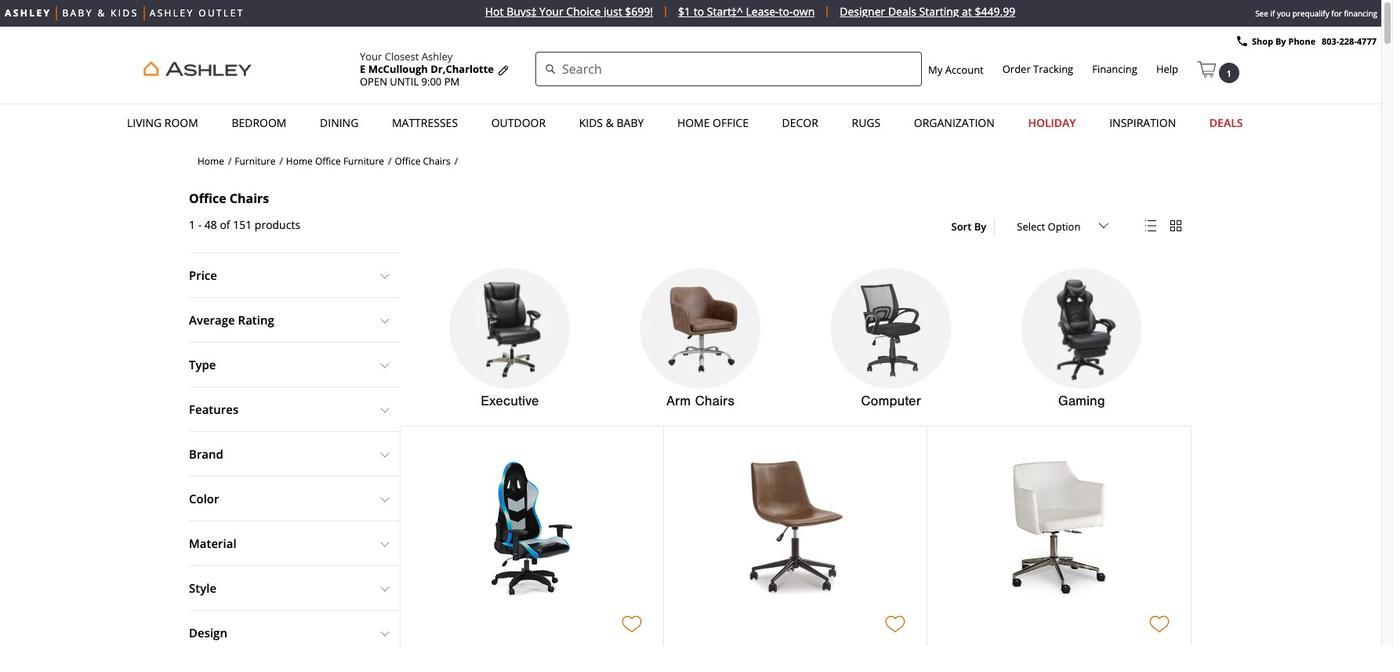 Task type: describe. For each thing, give the bounding box(es) containing it.
average rating
[[189, 312, 274, 328]]

& for baby
[[98, 6, 106, 20]]

1 link
[[1198, 54, 1240, 83]]

my account link
[[929, 62, 984, 76]]

select option
[[1017, 220, 1081, 234]]

hot buys‡ your choice just $699!
[[485, 4, 653, 19]]

office up 48
[[189, 190, 226, 207]]

228-
[[1340, 35, 1357, 47]]

deals link
[[1205, 108, 1248, 138]]

$699!
[[625, 4, 653, 19]]

dining link
[[315, 108, 363, 138]]

home link
[[198, 155, 224, 168]]

outdoor
[[492, 115, 546, 130]]

kids
[[111, 6, 139, 20]]

rating
[[238, 312, 274, 328]]

living room
[[127, 115, 198, 130]]

48
[[205, 217, 217, 232]]

see if you prequalify for financing link
[[1252, 0, 1382, 27]]

order
[[1003, 62, 1031, 76]]

2 furniture from the left
[[343, 155, 384, 168]]

at
[[962, 4, 972, 19]]

financing
[[1093, 62, 1138, 76]]

bedroom link
[[227, 108, 291, 138]]

of
[[220, 217, 230, 232]]

organization
[[914, 115, 995, 130]]

by for shop
[[1276, 35, 1287, 47]]

starting
[[920, 4, 960, 19]]

order tracking
[[1003, 62, 1074, 76]]

home for home office
[[678, 115, 710, 130]]

design
[[189, 625, 227, 641]]

home office link
[[673, 108, 754, 138]]

color
[[189, 491, 219, 506]]

kids & baby
[[579, 115, 644, 130]]

office chair program home office desk chair, , large image
[[746, 459, 846, 600]]

0 vertical spatial office chairs
[[395, 155, 451, 168]]

living
[[127, 115, 162, 130]]

1 furniture from the left
[[235, 155, 276, 168]]

kids
[[579, 115, 603, 130]]

help link
[[1157, 62, 1179, 76]]

if
[[1271, 8, 1276, 19]]

home office furniture
[[286, 155, 384, 168]]

ashley image
[[138, 59, 258, 79]]

ashley outlet
[[150, 6, 245, 20]]

my account
[[929, 62, 984, 76]]

$1
[[678, 4, 691, 19]]

4777
[[1357, 35, 1377, 47]]

products
[[255, 217, 300, 232]]

1 horizontal spatial deals
[[1210, 115, 1243, 130]]

home for home link on the top left
[[198, 155, 224, 168]]

home office furniture link
[[286, 155, 384, 168]]

shop by phone 803-228-4777
[[1253, 35, 1377, 47]]

hot
[[485, 4, 504, 19]]

decor
[[782, 115, 819, 130]]

$1 to start‡^ lease-to-own
[[678, 4, 815, 19]]

by for sort
[[975, 220, 987, 234]]

room
[[165, 115, 198, 130]]

home office
[[678, 115, 749, 130]]

1 - 48 of 151 products
[[189, 217, 300, 232]]

search image
[[545, 63, 556, 78]]

designer deals starting at $449.99 link
[[828, 4, 1028, 19]]

mattresses
[[392, 115, 458, 130]]

banner containing living room
[[0, 27, 1382, 142]]

1 - 48 of 151 products region
[[189, 212, 300, 237]]

office chairs main content
[[189, 146, 1193, 646]]

ashley
[[5, 6, 51, 20]]

0 horizontal spatial deals
[[889, 4, 917, 19]]

open until 9:00 pm
[[360, 75, 460, 89]]

list view icon image
[[1146, 221, 1157, 231]]

my
[[929, 62, 943, 76]]

bedroom
[[232, 115, 287, 130]]

9:00
[[422, 75, 442, 89]]

style
[[189, 580, 216, 596]]

prequalify
[[1293, 8, 1330, 19]]

features
[[189, 401, 239, 417]]

decor link
[[778, 108, 823, 138]]

financing link
[[1093, 62, 1138, 76]]

office left decor on the right top of the page
[[713, 115, 749, 130]]

baby
[[62, 6, 93, 20]]

choice
[[567, 4, 601, 19]]

you
[[1278, 8, 1291, 19]]

outlet
[[199, 6, 245, 20]]

1 for 1
[[1227, 67, 1232, 79]]

organization link
[[910, 108, 1000, 138]]

baby
[[617, 115, 644, 130]]

lease-
[[746, 4, 779, 19]]

$449.99
[[975, 4, 1016, 19]]

803-228-4777 link
[[1322, 35, 1377, 47]]

buys‡
[[507, 4, 537, 19]]



Task type: vqa. For each thing, say whether or not it's contained in the screenshot.
Material
yes



Task type: locate. For each thing, give the bounding box(es) containing it.
0 horizontal spatial office chairs
[[189, 190, 269, 207]]

to
[[694, 4, 704, 19]]

803-
[[1322, 35, 1340, 47]]

home right the baby
[[678, 115, 710, 130]]

ashley up 9:00
[[422, 49, 453, 64]]

0 vertical spatial 1
[[1227, 67, 1232, 79]]

banner
[[0, 27, 1382, 142]]

your up open
[[360, 49, 382, 64]]

pm
[[444, 75, 460, 89]]

holiday link
[[1024, 108, 1081, 138]]

help
[[1157, 62, 1179, 76]]

0 vertical spatial by
[[1276, 35, 1287, 47]]

your right buys‡
[[540, 4, 564, 19]]

1 horizontal spatial office chairs
[[395, 155, 451, 168]]

own
[[793, 4, 815, 19]]

see if you prequalify for financing
[[1256, 8, 1378, 19]]

office down dining link
[[315, 155, 341, 168]]

kids & baby link
[[575, 108, 649, 138]]

0 vertical spatial ashley
[[150, 6, 194, 20]]

& right kids
[[606, 115, 614, 130]]

office down the mattresses link
[[395, 155, 421, 168]]

hot buys‡ your choice just $699! link
[[474, 4, 667, 19]]

tracking
[[1034, 62, 1074, 76]]

0 vertical spatial your
[[540, 4, 564, 19]]

1 horizontal spatial chairs
[[423, 155, 451, 168]]

ashley inside your closest ashley e mccullough dr,charlotte
[[422, 49, 453, 64]]

home inside home office link
[[678, 115, 710, 130]]

& left kids
[[98, 6, 106, 20]]

1 left -
[[189, 217, 195, 232]]

1 horizontal spatial 1
[[1227, 67, 1232, 79]]

151
[[233, 217, 252, 232]]

outdoor link
[[487, 108, 551, 138]]

financing
[[1345, 8, 1378, 19]]

holiday
[[1029, 115, 1077, 130]]

furniture down dining link
[[343, 155, 384, 168]]

dining
[[320, 115, 359, 130]]

1 horizontal spatial furniture
[[343, 155, 384, 168]]

mccullough
[[368, 62, 428, 76]]

price
[[189, 267, 217, 283]]

grid view icon image
[[1171, 221, 1182, 232]]

baraga home office desk chair, , large image
[[1007, 459, 1112, 600]]

deals left starting
[[889, 4, 917, 19]]

start‡^
[[707, 4, 743, 19]]

deals down 1 link
[[1210, 115, 1243, 130]]

open
[[360, 75, 387, 89]]

furniture down the bedroom link
[[235, 155, 276, 168]]

1 vertical spatial your
[[360, 49, 382, 64]]

1 up deals link
[[1227, 67, 1232, 79]]

material
[[189, 535, 237, 551]]

1 vertical spatial office chairs
[[189, 190, 269, 207]]

closest
[[385, 49, 419, 64]]

dr,charlotte
[[431, 62, 494, 76]]

to-
[[779, 4, 793, 19]]

account
[[946, 62, 984, 76]]

mattresses link
[[387, 108, 463, 138]]

option
[[1048, 220, 1081, 234]]

for
[[1332, 8, 1343, 19]]

1
[[1227, 67, 1232, 79], [189, 217, 195, 232]]

0 horizontal spatial your
[[360, 49, 382, 64]]

2 horizontal spatial home
[[678, 115, 710, 130]]

none search field inside banner
[[536, 52, 922, 86]]

ashley link
[[5, 6, 51, 20]]

by right sort
[[975, 220, 987, 234]]

office
[[713, 115, 749, 130], [315, 155, 341, 168], [395, 155, 421, 168], [189, 190, 226, 207]]

by
[[1276, 35, 1287, 47], [975, 220, 987, 234]]

by right shop at the right top
[[1276, 35, 1287, 47]]

furniture
[[235, 155, 276, 168], [343, 155, 384, 168]]

brand
[[189, 446, 223, 462]]

1 horizontal spatial ashley
[[422, 49, 453, 64]]

lynxtyn home office desk chair, , large image
[[488, 459, 576, 600]]

sort
[[952, 220, 972, 234]]

1 horizontal spatial &
[[606, 115, 614, 130]]

1 vertical spatial deals
[[1210, 115, 1243, 130]]

0 horizontal spatial home
[[198, 155, 224, 168]]

type
[[189, 357, 216, 372]]

home for home office furniture
[[286, 155, 313, 168]]

1 for 1 - 48 of 151 products
[[189, 217, 195, 232]]

0 horizontal spatial chairs
[[230, 190, 269, 207]]

-
[[198, 217, 202, 232]]

1 horizontal spatial by
[[1276, 35, 1287, 47]]

1 vertical spatial ashley
[[422, 49, 453, 64]]

e
[[360, 62, 366, 76]]

ashley
[[150, 6, 194, 20], [422, 49, 453, 64]]

rugs
[[852, 115, 881, 130]]

see
[[1256, 8, 1269, 19]]

home right furniture link
[[286, 155, 313, 168]]

0 horizontal spatial furniture
[[235, 155, 276, 168]]

& for kids
[[606, 115, 614, 130]]

chairs
[[423, 155, 451, 168], [230, 190, 269, 207]]

your inside your closest ashley e mccullough dr,charlotte
[[360, 49, 382, 64]]

1 vertical spatial by
[[975, 220, 987, 234]]

1 inside region
[[189, 217, 195, 232]]

by inside office chairs 'main content'
[[975, 220, 987, 234]]

office chairs
[[395, 155, 451, 168], [189, 190, 269, 207]]

0 horizontal spatial &
[[98, 6, 106, 20]]

inspiration
[[1110, 115, 1177, 130]]

0 vertical spatial &
[[98, 6, 106, 20]]

1 vertical spatial 1
[[189, 217, 195, 232]]

ashley right kids
[[150, 6, 194, 20]]

average
[[189, 312, 235, 328]]

baby & kids
[[62, 6, 139, 20]]

None search field
[[536, 52, 922, 86]]

office chairs down the mattresses link
[[395, 155, 451, 168]]

rugs link
[[847, 108, 886, 138]]

ashley inside 'link'
[[150, 6, 194, 20]]

deals
[[889, 4, 917, 19], [1210, 115, 1243, 130]]

1 vertical spatial chairs
[[230, 190, 269, 207]]

0 horizontal spatial by
[[975, 220, 987, 234]]

chairs down the mattresses link
[[423, 155, 451, 168]]

0 horizontal spatial ashley
[[150, 6, 194, 20]]

shop
[[1253, 35, 1274, 47]]

0 vertical spatial deals
[[889, 4, 917, 19]]

living room link
[[122, 108, 203, 138]]

1 horizontal spatial home
[[286, 155, 313, 168]]

home left furniture link
[[198, 155, 224, 168]]

chairs up 1 - 48 of 151 products
[[230, 190, 269, 207]]

0 horizontal spatial 1
[[189, 217, 195, 232]]

$1 to start‡^ lease-to-own link
[[667, 4, 828, 19]]

home office chairs image
[[400, 252, 1192, 426]]

your closest ashley e mccullough dr,charlotte
[[360, 49, 494, 76]]

office chairs link
[[395, 155, 451, 168]]

1 vertical spatial &
[[606, 115, 614, 130]]

office chairs up of
[[189, 190, 269, 207]]

furniture link
[[235, 155, 276, 168]]

just
[[604, 4, 622, 19]]

change location image
[[497, 64, 510, 76]]

designer
[[840, 4, 886, 19]]

order tracking link
[[1003, 62, 1074, 76]]

sort by
[[952, 220, 987, 234]]

phone
[[1289, 35, 1316, 47]]

1 horizontal spatial your
[[540, 4, 564, 19]]

inspiration link
[[1105, 108, 1181, 138]]

0 vertical spatial chairs
[[423, 155, 451, 168]]



